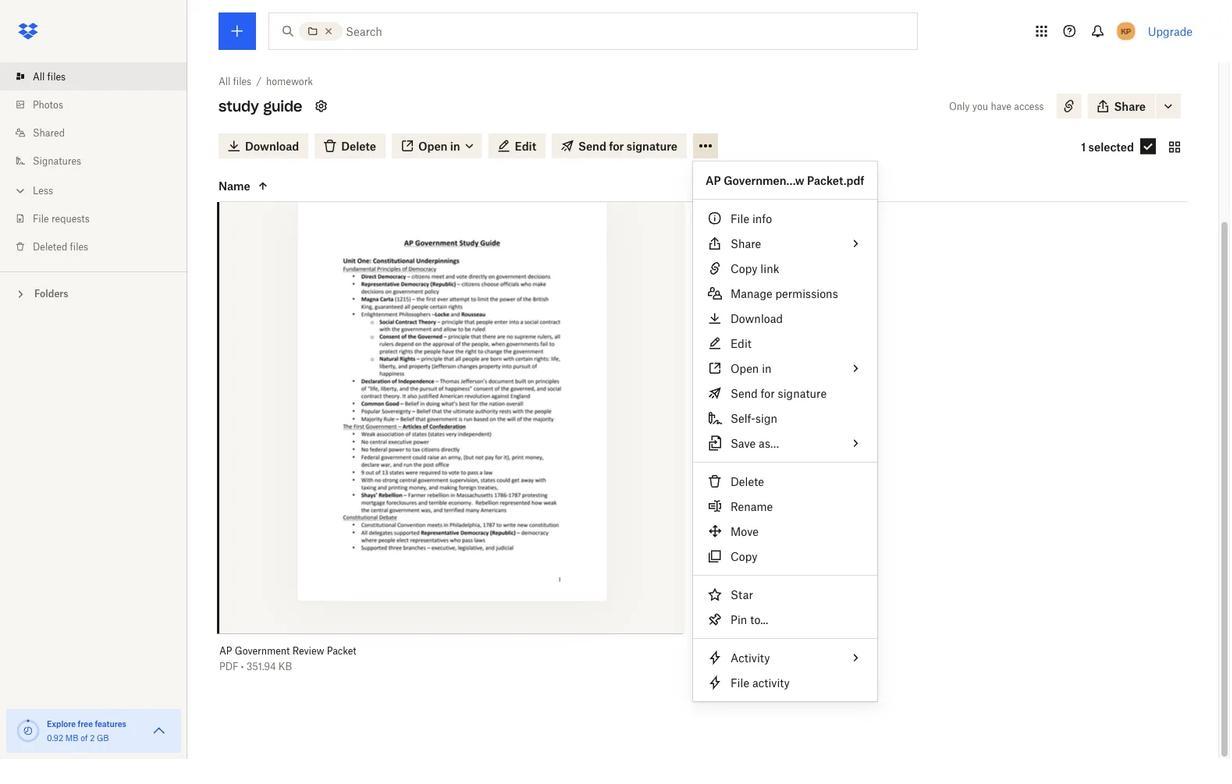 Task type: vqa. For each thing, say whether or not it's contained in the screenshot.
the bottommost the signature
no



Task type: describe. For each thing, give the bounding box(es) containing it.
move
[[731, 525, 759, 539]]

files for all files / homework
[[233, 75, 252, 87]]

manage permissions
[[731, 287, 839, 300]]

selected
[[1089, 141, 1135, 154]]

delete
[[731, 475, 765, 489]]

list containing all files
[[0, 53, 187, 272]]

pdf
[[219, 662, 238, 673]]

study guide
[[219, 97, 303, 115]]

file info
[[731, 212, 773, 225]]

share inside button
[[1115, 100, 1147, 113]]

file, ap government review packet.pdf row
[[219, 169, 685, 685]]

send for signature
[[731, 387, 827, 400]]

self-
[[731, 412, 756, 425]]

signature
[[778, 387, 827, 400]]

packet
[[327, 646, 357, 658]]

for
[[761, 387, 775, 400]]

folders button
[[0, 282, 187, 305]]

star
[[731, 589, 754, 602]]

quota usage element
[[16, 719, 41, 744]]

files for all files
[[47, 71, 66, 82]]

file activity menu item
[[694, 671, 878, 696]]

file for file requests
[[33, 213, 49, 225]]

file for file activity
[[731, 677, 750, 690]]

activity
[[753, 677, 790, 690]]

folders
[[34, 288, 68, 300]]

homework
[[266, 75, 313, 87]]

you
[[973, 100, 989, 112]]

less image
[[12, 183, 28, 199]]

send
[[731, 387, 758, 400]]

name
[[219, 180, 251, 193]]

manage permissions menu item
[[694, 281, 878, 306]]

copy for copy
[[731, 550, 758, 564]]

to...
[[751, 614, 769, 627]]

save as… menu item
[[694, 431, 878, 456]]

only
[[950, 100, 971, 112]]

all for all files
[[33, 71, 45, 82]]

deleted
[[33, 241, 67, 253]]

edit
[[731, 337, 752, 350]]

1 selected
[[1082, 141, 1135, 154]]

info
[[753, 212, 773, 225]]

of
[[81, 734, 88, 744]]

gb
[[97, 734, 109, 744]]

pin to...
[[731, 614, 769, 627]]

packet.pdf
[[808, 174, 865, 187]]

/
[[256, 75, 262, 87]]

star menu item
[[694, 583, 878, 608]]

in
[[762, 362, 772, 375]]

all for all files / homework
[[219, 75, 231, 87]]

0.92
[[47, 734, 63, 744]]

dropbox image
[[12, 16, 44, 47]]

manage
[[731, 287, 773, 300]]

guide
[[263, 97, 303, 115]]

activity
[[731, 652, 770, 665]]

sign
[[756, 412, 778, 425]]

move menu item
[[694, 519, 878, 544]]

351.94
[[247, 662, 276, 673]]

file requests
[[33, 213, 90, 225]]

file for file info
[[731, 212, 750, 225]]

rename menu item
[[694, 494, 878, 519]]

share inside menu item
[[731, 237, 762, 250]]

download menu item
[[694, 306, 878, 331]]

governmen…w
[[724, 174, 805, 187]]

edit menu item
[[694, 331, 878, 356]]

shared link
[[12, 119, 187, 147]]



Task type: locate. For each thing, give the bounding box(es) containing it.
explore free features 0.92 mb of 2 gb
[[47, 720, 126, 744]]

file inside file activity menu item
[[731, 677, 750, 690]]

list
[[0, 53, 187, 272]]

copy down move
[[731, 550, 758, 564]]

1 horizontal spatial ap
[[706, 174, 721, 187]]

0 horizontal spatial all files link
[[12, 62, 187, 91]]

files left the /
[[233, 75, 252, 87]]

files inside list item
[[47, 71, 66, 82]]

1 copy from the top
[[731, 262, 758, 275]]

access
[[1015, 100, 1045, 112]]

review
[[293, 646, 324, 658]]

copy link menu item
[[694, 256, 878, 281]]

copy
[[731, 262, 758, 275], [731, 550, 758, 564]]

ap government review packet pdf • 351.94 kb
[[219, 646, 357, 673]]

all
[[33, 71, 45, 82], [219, 75, 231, 87]]

open in menu item
[[694, 356, 878, 381]]

2 copy from the top
[[731, 550, 758, 564]]

all files link up shared link
[[12, 62, 187, 91]]

link
[[761, 262, 780, 275]]

copy inside "copy" menu item
[[731, 550, 758, 564]]

share button
[[1088, 94, 1156, 119]]

file inside file requests link
[[33, 213, 49, 225]]

all files link left the /
[[219, 73, 252, 89]]

file down activity
[[731, 677, 750, 690]]

file left info
[[731, 212, 750, 225]]

activity menu item
[[694, 646, 878, 671]]

all up the study
[[219, 75, 231, 87]]

0 vertical spatial ap
[[706, 174, 721, 187]]

files
[[47, 71, 66, 82], [233, 75, 252, 87], [70, 241, 88, 253]]

copy left link
[[731, 262, 758, 275]]

copy link
[[731, 262, 780, 275]]

2
[[90, 734, 95, 744]]

pin
[[731, 614, 748, 627]]

all inside list item
[[33, 71, 45, 82]]

1 horizontal spatial share
[[1115, 100, 1147, 113]]

all files list item
[[0, 62, 187, 91]]

ap up pdf
[[219, 646, 232, 658]]

send for signature menu item
[[694, 381, 878, 406]]

files right the deleted
[[70, 241, 88, 253]]

self-sign menu item
[[694, 406, 878, 431]]

ap for ap governmen…w packet.pdf
[[706, 174, 721, 187]]

1 vertical spatial copy
[[731, 550, 758, 564]]

1 horizontal spatial all files link
[[219, 73, 252, 89]]

file info menu item
[[694, 206, 878, 231]]

ap government review packet button
[[219, 646, 651, 658]]

only you have access
[[950, 100, 1045, 112]]

delete menu item
[[694, 469, 878, 494]]

1
[[1082, 141, 1087, 154]]

1 horizontal spatial files
[[70, 241, 88, 253]]

government
[[235, 646, 290, 658]]

signatures
[[33, 155, 81, 167]]

files up 'photos'
[[47, 71, 66, 82]]

less
[[33, 185, 53, 196]]

all up 'photos'
[[33, 71, 45, 82]]

save
[[731, 437, 756, 450]]

0 vertical spatial copy
[[731, 262, 758, 275]]

have
[[991, 100, 1012, 112]]

all files / homework
[[219, 75, 313, 87]]

features
[[95, 720, 126, 729]]

pin to... menu item
[[694, 608, 878, 633]]

0 horizontal spatial ap
[[219, 646, 232, 658]]

shared
[[33, 127, 65, 139]]

copy menu item
[[694, 544, 878, 569]]

0 horizontal spatial all
[[33, 71, 45, 82]]

explore
[[47, 720, 76, 729]]

ap for ap government review packet pdf • 351.94 kb
[[219, 646, 232, 658]]

all files
[[33, 71, 66, 82]]

save as…
[[731, 437, 780, 450]]

open
[[731, 362, 759, 375]]

share up "selected"
[[1115, 100, 1147, 113]]

share
[[1115, 100, 1147, 113], [731, 237, 762, 250]]

file down less
[[33, 213, 49, 225]]

copy for copy link
[[731, 262, 758, 275]]

1 horizontal spatial all
[[219, 75, 231, 87]]

files for deleted files
[[70, 241, 88, 253]]

photos link
[[12, 91, 187, 119]]

2 horizontal spatial files
[[233, 75, 252, 87]]

name button
[[219, 177, 350, 196]]

permissions
[[776, 287, 839, 300]]

ap governmen…w packet.pdf
[[706, 174, 865, 187]]

0 vertical spatial share
[[1115, 100, 1147, 113]]

share down file info
[[731, 237, 762, 250]]

ap
[[706, 174, 721, 187], [219, 646, 232, 658]]

signatures link
[[12, 147, 187, 175]]

photos
[[33, 99, 63, 111]]

rename
[[731, 500, 773, 514]]

free
[[78, 720, 93, 729]]

upgrade
[[1149, 25, 1193, 38]]

file inside "file info" menu item
[[731, 212, 750, 225]]

as…
[[759, 437, 780, 450]]

copy inside menu item
[[731, 262, 758, 275]]

kb
[[279, 662, 292, 673]]

homework link
[[266, 73, 313, 89]]

0 horizontal spatial share
[[731, 237, 762, 250]]

0 horizontal spatial files
[[47, 71, 66, 82]]

mb
[[65, 734, 79, 744]]

upgrade link
[[1149, 25, 1193, 38]]

all files link
[[12, 62, 187, 91], [219, 73, 252, 89]]

1 vertical spatial ap
[[219, 646, 232, 658]]

download
[[731, 312, 783, 325]]

1 vertical spatial share
[[731, 237, 762, 250]]

•
[[241, 662, 244, 673]]

file requests link
[[12, 205, 187, 233]]

file
[[731, 212, 750, 225], [33, 213, 49, 225], [731, 677, 750, 690]]

self-sign
[[731, 412, 778, 425]]

ap left governmen…w
[[706, 174, 721, 187]]

file activity
[[731, 677, 790, 690]]

open in
[[731, 362, 772, 375]]

deleted files
[[33, 241, 88, 253]]

study
[[219, 97, 259, 115]]

requests
[[51, 213, 90, 225]]

ap inside 'ap government review packet pdf • 351.94 kb'
[[219, 646, 232, 658]]

deleted files link
[[12, 233, 187, 261]]

share menu item
[[694, 231, 878, 256]]



